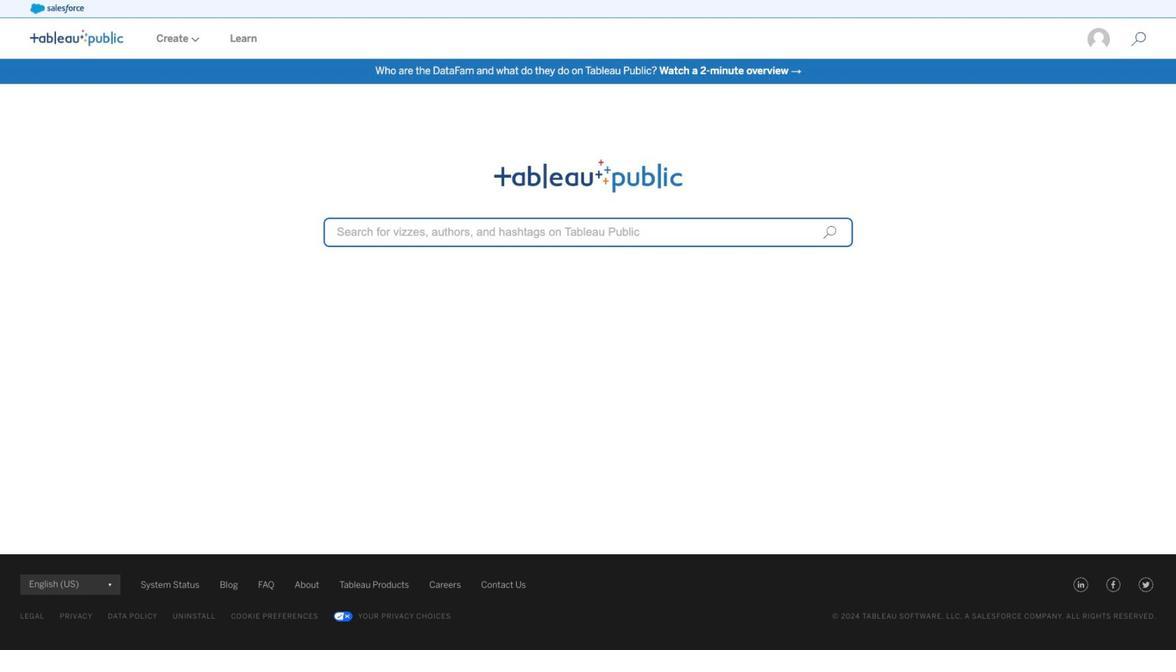 Task type: vqa. For each thing, say whether or not it's contained in the screenshot.
"Collapse" IMAGE
no



Task type: describe. For each thing, give the bounding box(es) containing it.
selected language element
[[29, 575, 112, 596]]

salesforce logo image
[[30, 4, 84, 14]]

go to search image
[[1117, 32, 1162, 47]]



Task type: locate. For each thing, give the bounding box(es) containing it.
logo image
[[30, 30, 124, 46]]

gary.orlando image
[[1088, 27, 1112, 51]]

Search input field
[[324, 218, 854, 247]]

create image
[[189, 37, 200, 42]]

search image
[[823, 226, 837, 239]]



